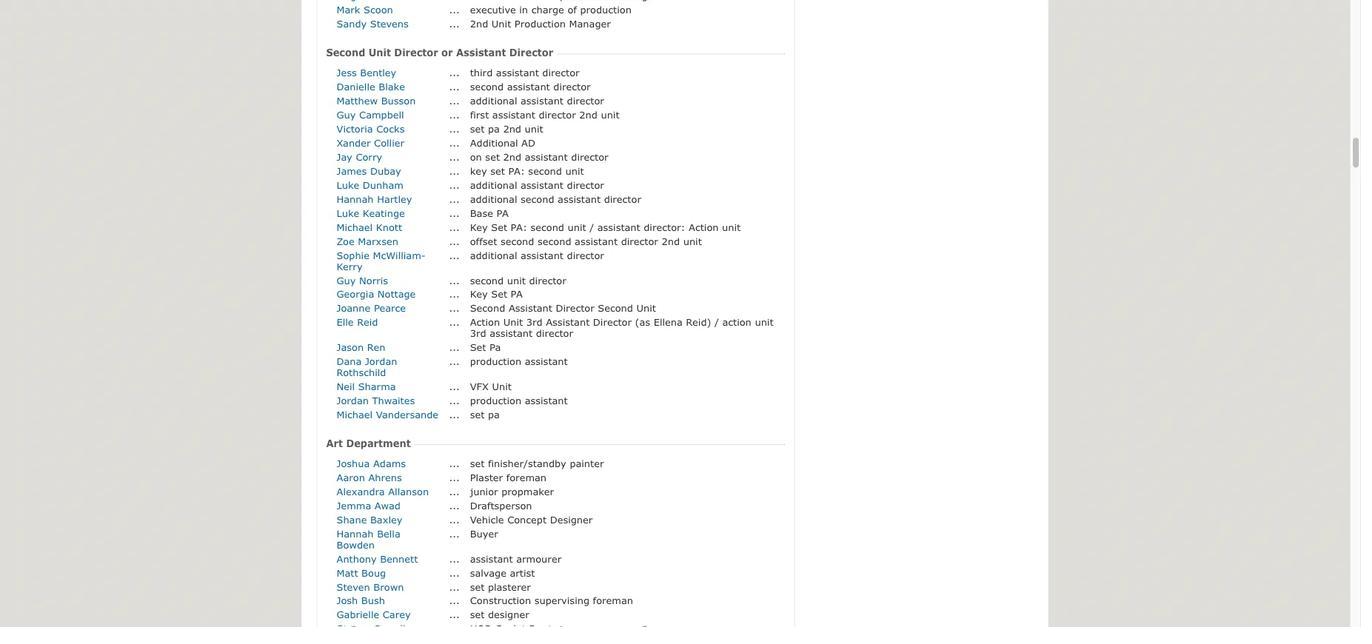 Task type: vqa. For each thing, say whether or not it's contained in the screenshot.
Thwaites's production
yes



Task type: describe. For each thing, give the bounding box(es) containing it.
jordan inside dana jordan rothschild
[[365, 356, 397, 367]]

department
[[346, 438, 411, 449]]

set for pa
[[491, 288, 508, 300]]

joanne pearce
[[337, 302, 406, 314]]

adams
[[373, 458, 406, 469]]

awad
[[375, 500, 401, 511]]

ren
[[367, 342, 386, 353]]

director up "action unit 3rd assistant director (as ellena reid) / action unit 3rd assistant director"
[[556, 302, 595, 314]]

... for jay corry
[[449, 151, 460, 162]]

sophie mcwilliam- kerry
[[337, 249, 426, 272]]

mark
[[337, 4, 360, 15]]

assistant up the additional second assistant director
[[521, 179, 564, 191]]

michael knott link
[[337, 221, 402, 233]]

set pa
[[470, 342, 501, 353]]

2 vertical spatial set
[[470, 342, 486, 353]]

jason ren
[[337, 342, 386, 353]]

third assistant director
[[470, 67, 580, 78]]

... for shane baxley
[[449, 514, 460, 525]]

junior propmaker
[[470, 486, 554, 497]]

pearce
[[374, 302, 406, 314]]

rothschild
[[337, 367, 386, 378]]

mark scoon
[[337, 4, 393, 15]]

neil
[[337, 381, 355, 392]]

2 horizontal spatial second
[[598, 302, 633, 314]]

... for mark scoon
[[449, 4, 460, 15]]

construction
[[470, 595, 531, 607]]

armourer
[[517, 553, 562, 565]]

... for michael vandersande
[[449, 409, 460, 420]]

busson
[[381, 95, 416, 106]]

base
[[470, 207, 493, 219]]

set for set designer
[[470, 609, 485, 621]]

luke dunham link
[[337, 179, 404, 191]]

luke keatinge link
[[337, 207, 405, 219]]

propmaker
[[502, 486, 554, 497]]

sandy
[[337, 18, 367, 29]]

... for jordan thwaites
[[449, 395, 460, 406]]

set designer
[[470, 609, 530, 621]]

victoria cocks
[[337, 123, 405, 134]]

jemma awad link
[[337, 500, 401, 511]]

allanson
[[388, 486, 429, 497]]

assistant armourer
[[470, 553, 562, 565]]

set for set plasterer
[[470, 581, 485, 593]]

aaron ahrens
[[337, 472, 402, 483]]

production for jordan
[[470, 356, 522, 367]]

on set 2nd assistant director
[[470, 151, 609, 162]]

set for pa:
[[491, 221, 508, 233]]

1 vertical spatial assistant
[[509, 302, 553, 314]]

... for joanne pearce
[[449, 302, 460, 314]]

vehicle concept designer
[[470, 514, 593, 525]]

joshua adams link
[[337, 458, 406, 469]]

0 vertical spatial production
[[581, 4, 632, 15]]

key set pa: second unit / assistant director: action unit
[[470, 221, 741, 233]]

... for neil sharma
[[449, 381, 460, 392]]

hannah bella bowden
[[337, 528, 401, 551]]

director left "or"
[[394, 47, 438, 58]]

... for sophie mcwilliam- kerry
[[449, 249, 460, 261]]

joanne
[[337, 302, 371, 314]]

1 vertical spatial pa
[[511, 288, 523, 300]]

set for set finisher/standby painter
[[470, 458, 485, 469]]

zoe marxsen link
[[337, 235, 399, 247]]

... for matt boug
[[449, 567, 460, 579]]

in
[[520, 4, 528, 15]]

baxley
[[370, 514, 403, 525]]

guy for guy norris
[[337, 274, 356, 286]]

bennett
[[380, 553, 418, 565]]

steven brown link
[[337, 581, 404, 593]]

additional second assistant director
[[470, 193, 642, 205]]

key for key set pa
[[470, 288, 488, 300]]

pa for set pa
[[488, 409, 500, 420]]

plaster
[[470, 472, 503, 483]]

junior
[[470, 486, 498, 497]]

... for luke keatinge
[[449, 207, 460, 219]]

plasterer
[[488, 581, 531, 593]]

luke dunham
[[337, 179, 404, 191]]

salvage
[[470, 567, 507, 579]]

assistant up the second assistant director
[[496, 67, 539, 78]]

sandy stevens link
[[337, 18, 409, 29]]

jay corry link
[[337, 151, 382, 162]]

additional assistant director for matthew busson
[[470, 95, 605, 106]]

unit for production
[[492, 18, 511, 29]]

production
[[515, 18, 566, 29]]

victoria cocks link
[[337, 123, 405, 134]]

... for jess bentley
[[449, 67, 460, 78]]

2nd up additional ad
[[503, 123, 522, 134]]

pa for set pa 2nd unit
[[488, 123, 500, 134]]

assistant up second unit director
[[521, 249, 564, 261]]

joshua adams
[[337, 458, 406, 469]]

additional for mcwilliam-
[[470, 249, 518, 261]]

campbell
[[359, 109, 404, 120]]

... for josh bush
[[449, 595, 460, 607]]

reid)
[[686, 316, 712, 328]]

neil sharma link
[[337, 381, 396, 392]]

unit up (as
[[637, 302, 656, 314]]

assistant inside "action unit 3rd assistant director (as ellena reid) / action unit 3rd assistant director"
[[490, 328, 533, 339]]

... for guy campbell
[[449, 109, 460, 120]]

... for aaron ahrens
[[449, 472, 460, 483]]

cocks
[[377, 123, 405, 134]]

steven brown
[[337, 581, 404, 593]]

georgia nottage link
[[337, 288, 416, 300]]

set down "additional"
[[486, 151, 500, 162]]

designer
[[550, 514, 593, 525]]

... for jemma awad
[[449, 500, 460, 511]]

bentley
[[360, 67, 397, 78]]

1 horizontal spatial action
[[689, 221, 719, 233]]

additional for hartley
[[470, 193, 518, 205]]

jess bentley link
[[337, 67, 397, 78]]

... for hannah hartley
[[449, 193, 460, 205]]

sophie mcwilliam- kerry link
[[337, 249, 426, 272]]

gabrielle carey
[[337, 609, 411, 621]]

pa
[[490, 342, 501, 353]]

matt boug link
[[337, 567, 386, 579]]

0 horizontal spatial 3rd
[[470, 328, 487, 339]]

collier
[[374, 137, 405, 148]]

assistant down second assistant director second unit
[[525, 356, 568, 367]]

guy campbell link
[[337, 109, 404, 120]]

... for luke dunham
[[449, 179, 460, 191]]

finisher/standby
[[488, 458, 567, 469]]

... for dana jordan rothschild
[[449, 356, 460, 367]]

2nd down director:
[[662, 235, 680, 247]]

assistant down third assistant director
[[507, 81, 550, 92]]

michael for michael vandersande
[[337, 409, 373, 420]]

vandersande
[[376, 409, 439, 420]]

second assistant director second unit
[[470, 302, 656, 314]]

jay corry
[[337, 151, 382, 162]]

blake
[[379, 81, 405, 92]]

manager
[[570, 18, 611, 29]]

assistant up set pa 2nd unit
[[493, 109, 536, 120]]

... for gabrielle carey
[[449, 609, 460, 621]]

shane
[[337, 514, 367, 525]]

neil sharma
[[337, 381, 396, 392]]

second unit director
[[470, 274, 567, 286]]

additional assistant director for sophie mcwilliam- kerry
[[470, 249, 605, 261]]



Task type: locate. For each thing, give the bounding box(es) containing it.
additional assistant director down "key set pa: second unit"
[[470, 179, 605, 191]]

0 vertical spatial /
[[590, 221, 594, 233]]

8 ... from the top
[[449, 137, 460, 148]]

unit for director
[[369, 47, 391, 58]]

pa: for set
[[511, 221, 527, 233]]

3rd up set pa
[[470, 328, 487, 339]]

jemma awad
[[337, 500, 401, 511]]

executive
[[470, 4, 516, 15]]

luke keatinge
[[337, 207, 405, 219]]

unit down executive
[[492, 18, 511, 29]]

1 horizontal spatial /
[[715, 316, 719, 328]]

additional up first
[[470, 95, 518, 106]]

georgia
[[337, 288, 374, 300]]

danielle blake link
[[337, 81, 405, 92]]

aaron ahrens link
[[337, 472, 402, 483]]

josh
[[337, 595, 358, 607]]

0 vertical spatial guy
[[337, 109, 356, 120]]

michael for michael knott
[[337, 221, 373, 233]]

32 ... from the top
[[449, 553, 460, 565]]

plaster foreman
[[470, 472, 547, 483]]

vfx unit
[[470, 381, 512, 392]]

sophie
[[337, 249, 370, 261]]

2 production assistant from the top
[[470, 395, 568, 406]]

second assistant director
[[470, 81, 591, 92]]

27 ... from the top
[[449, 472, 460, 483]]

1 key from the top
[[470, 221, 488, 233]]

15 ... from the top
[[449, 235, 460, 247]]

... for danielle blake
[[449, 81, 460, 92]]

... for james dubay
[[449, 165, 460, 177]]

hannah bella bowden link
[[337, 528, 401, 551]]

16 ... from the top
[[449, 249, 460, 261]]

1 production assistant from the top
[[470, 356, 568, 367]]

set plasterer
[[470, 581, 531, 593]]

assistant inside "action unit 3rd assistant director (as ellena reid) / action unit 3rd assistant director"
[[546, 316, 590, 328]]

boug
[[362, 567, 386, 579]]

1 hannah from the top
[[337, 193, 374, 205]]

jordan thwaites link
[[337, 395, 415, 406]]

corry
[[356, 151, 382, 162]]

1 additional from the top
[[470, 95, 518, 106]]

second for second unit director or assistant director
[[326, 47, 366, 58]]

guy up victoria
[[337, 109, 356, 120]]

sandy stevens
[[337, 18, 409, 29]]

jess
[[337, 67, 357, 78]]

0 horizontal spatial /
[[590, 221, 594, 233]]

set down "base pa"
[[491, 221, 508, 233]]

director inside "action unit 3rd assistant director (as ellena reid) / action unit 3rd assistant director"
[[593, 316, 632, 328]]

additional assistant director for luke dunham
[[470, 179, 605, 191]]

13 ... from the top
[[449, 207, 460, 219]]

26 ... from the top
[[449, 458, 460, 469]]

production assistant down vfx unit
[[470, 395, 568, 406]]

/ inside "action unit 3rd assistant director (as ellena reid) / action unit 3rd assistant director"
[[715, 316, 719, 328]]

assistant down key set pa: second unit / assistant director: action unit
[[575, 235, 618, 247]]

3 additional from the top
[[470, 193, 518, 205]]

anthony bennett
[[337, 553, 418, 565]]

30 ... from the top
[[449, 514, 460, 525]]

stevens
[[370, 18, 409, 29]]

director up third assistant director
[[510, 47, 554, 58]]

1 horizontal spatial 3rd
[[527, 316, 543, 328]]

director left (as
[[593, 316, 632, 328]]

foreman
[[507, 472, 547, 483], [593, 595, 634, 607]]

michael
[[337, 221, 373, 233], [337, 409, 373, 420]]

foreman right supervising
[[593, 595, 634, 607]]

hannah hartley link
[[337, 193, 412, 205]]

action right director:
[[689, 221, 719, 233]]

20 ... from the top
[[449, 316, 460, 328]]

/
[[590, 221, 594, 233], [715, 316, 719, 328]]

3 ... from the top
[[449, 67, 460, 78]]

0 horizontal spatial foreman
[[507, 472, 547, 483]]

1 vertical spatial set
[[491, 288, 508, 300]]

1 additional assistant director from the top
[[470, 95, 605, 106]]

key down second unit director
[[470, 288, 488, 300]]

art department
[[326, 438, 414, 449]]

1 vertical spatial jordan
[[337, 395, 369, 406]]

josh bush link
[[337, 595, 385, 607]]

matthew
[[337, 95, 378, 106]]

pa right the base
[[497, 207, 509, 219]]

0 vertical spatial pa
[[488, 123, 500, 134]]

second up jess
[[326, 47, 366, 58]]

second up "action unit 3rd assistant director (as ellena reid) / action unit 3rd assistant director"
[[598, 302, 633, 314]]

2nd down the second assistant director
[[580, 109, 598, 120]]

1 vertical spatial production
[[470, 356, 522, 367]]

10 ... from the top
[[449, 165, 460, 177]]

pa
[[497, 207, 509, 219], [511, 288, 523, 300]]

pa up "additional"
[[488, 123, 500, 134]]

mcwilliam-
[[373, 249, 426, 261]]

pa: down the on set 2nd assistant director
[[509, 165, 525, 177]]

aaron
[[337, 472, 365, 483]]

assistant up "third"
[[456, 47, 506, 58]]

22 ... from the top
[[449, 356, 460, 367]]

offset
[[470, 235, 497, 247]]

assistant down second unit director
[[509, 302, 553, 314]]

1 vertical spatial pa
[[488, 409, 500, 420]]

1 vertical spatial luke
[[337, 207, 360, 219]]

michael vandersande link
[[337, 409, 439, 420]]

1 vertical spatial foreman
[[593, 595, 634, 607]]

vfx
[[470, 381, 489, 392]]

keatinge
[[363, 207, 405, 219]]

29 ... from the top
[[449, 500, 460, 511]]

2 vertical spatial production
[[470, 395, 522, 406]]

0 vertical spatial pa:
[[509, 165, 525, 177]]

additional for busson
[[470, 95, 518, 106]]

gabrielle carey link
[[337, 609, 411, 621]]

base pa
[[470, 207, 509, 219]]

jason ren link
[[337, 342, 386, 353]]

1 michael from the top
[[337, 221, 373, 233]]

34 ... from the top
[[449, 581, 460, 593]]

... for victoria cocks
[[449, 123, 460, 134]]

0 vertical spatial set
[[491, 221, 508, 233]]

9 ... from the top
[[449, 151, 460, 162]]

additional down key
[[470, 179, 518, 191]]

2 vertical spatial additional assistant director
[[470, 249, 605, 261]]

1 vertical spatial additional assistant director
[[470, 179, 605, 191]]

1 guy from the top
[[337, 109, 356, 120]]

jordan thwaites
[[337, 395, 415, 406]]

thwaites
[[372, 395, 415, 406]]

production down vfx unit
[[470, 395, 522, 406]]

... for jason ren
[[449, 342, 460, 353]]

2 hannah from the top
[[337, 528, 374, 539]]

offset second second assistant director 2nd unit
[[470, 235, 702, 247]]

12 ... from the top
[[449, 193, 460, 205]]

1 vertical spatial hannah
[[337, 528, 374, 539]]

hannah down luke dunham
[[337, 193, 374, 205]]

set finisher/standby painter
[[470, 458, 604, 469]]

action up set pa
[[470, 316, 500, 328]]

concept
[[508, 514, 547, 525]]

0 vertical spatial pa
[[497, 207, 509, 219]]

/ up offset second second assistant director 2nd unit
[[590, 221, 594, 233]]

0 vertical spatial michael
[[337, 221, 373, 233]]

2 vertical spatial assistant
[[546, 316, 590, 328]]

dunham
[[363, 179, 404, 191]]

assistant down the ad
[[525, 151, 568, 162]]

second for second assistant director second unit
[[470, 302, 506, 314]]

(as
[[635, 316, 651, 328]]

luke for luke keatinge
[[337, 207, 360, 219]]

set down first
[[470, 123, 485, 134]]

24 ... from the top
[[449, 395, 460, 406]]

unit right vfx
[[492, 381, 512, 392]]

1 vertical spatial guy
[[337, 274, 356, 286]]

1 ... from the top
[[449, 4, 460, 15]]

25 ... from the top
[[449, 409, 460, 420]]

assistant up key set pa: second unit / assistant director: action unit
[[558, 193, 601, 205]]

michael down jordan thwaites
[[337, 409, 373, 420]]

2 guy from the top
[[337, 274, 356, 286]]

1 vertical spatial michael
[[337, 409, 373, 420]]

assistant up first assistant director 2nd unit
[[521, 95, 564, 106]]

set up plaster
[[470, 458, 485, 469]]

17 ... from the top
[[449, 274, 460, 286]]

set left pa
[[470, 342, 486, 353]]

0 vertical spatial luke
[[337, 179, 360, 191]]

bowden
[[337, 539, 375, 551]]

danielle
[[337, 81, 375, 92]]

... for joshua adams
[[449, 458, 460, 469]]

19 ... from the top
[[449, 302, 460, 314]]

4 additional from the top
[[470, 249, 518, 261]]

... for elle reid
[[449, 316, 460, 328]]

luke down james
[[337, 179, 360, 191]]

unit inside "action unit 3rd assistant director (as ellena reid) / action unit 3rd assistant director"
[[504, 316, 523, 328]]

set right key
[[491, 165, 505, 177]]

reid
[[357, 316, 378, 328]]

... for steven brown
[[449, 581, 460, 593]]

set down construction
[[470, 609, 485, 621]]

1 pa from the top
[[488, 123, 500, 134]]

pa down second unit director
[[511, 288, 523, 300]]

production assistant for dana jordan rothschild
[[470, 356, 568, 367]]

additional for dunham
[[470, 179, 518, 191]]

james
[[337, 165, 367, 177]]

ad
[[522, 137, 536, 148]]

key for key set pa: second unit / assistant director: action unit
[[470, 221, 488, 233]]

... for alexandra allanson
[[449, 486, 460, 497]]

draftsperson
[[470, 500, 532, 511]]

production down pa
[[470, 356, 522, 367]]

matt boug
[[337, 567, 386, 579]]

assistant up pa
[[490, 328, 533, 339]]

/ right reid)
[[715, 316, 719, 328]]

set down second unit director
[[491, 288, 508, 300]]

director inside "action unit 3rd assistant director (as ellena reid) / action unit 3rd assistant director"
[[536, 328, 574, 339]]

2 additional from the top
[[470, 179, 518, 191]]

unit up bentley
[[369, 47, 391, 58]]

1 horizontal spatial second
[[470, 302, 506, 314]]

hannah down shane
[[337, 528, 374, 539]]

zoe marxsen
[[337, 235, 399, 247]]

33 ... from the top
[[449, 567, 460, 579]]

1 vertical spatial production assistant
[[470, 395, 568, 406]]

1 horizontal spatial pa
[[511, 288, 523, 300]]

production up the manager
[[581, 4, 632, 15]]

vehicle
[[470, 514, 504, 525]]

2 pa from the top
[[488, 409, 500, 420]]

second down key set pa
[[470, 302, 506, 314]]

luke
[[337, 179, 360, 191], [337, 207, 360, 219]]

ellena
[[654, 316, 683, 328]]

... for michael knott
[[449, 221, 460, 233]]

dana jordan rothschild
[[337, 356, 397, 378]]

luke for luke dunham
[[337, 179, 360, 191]]

additional assistant director up second unit director
[[470, 249, 605, 261]]

36 ... from the top
[[449, 609, 460, 621]]

... for anthony bennett
[[449, 553, 460, 565]]

0 horizontal spatial second
[[326, 47, 366, 58]]

0 vertical spatial action
[[689, 221, 719, 233]]

31 ... from the top
[[449, 528, 460, 539]]

2nd down additional ad
[[504, 151, 522, 162]]

4 ... from the top
[[449, 81, 460, 92]]

7 ... from the top
[[449, 123, 460, 134]]

assistant up the salvage
[[470, 553, 513, 565]]

set down the salvage
[[470, 581, 485, 593]]

steven
[[337, 581, 370, 593]]

of
[[568, 4, 577, 15]]

... for xander collier
[[449, 137, 460, 148]]

additional
[[470, 137, 518, 148]]

joshua
[[337, 458, 370, 469]]

2 ... from the top
[[449, 18, 460, 29]]

14 ... from the top
[[449, 221, 460, 233]]

bush
[[361, 595, 385, 607]]

assistant up offset second second assistant director 2nd unit
[[598, 221, 641, 233]]

guy down the kerry
[[337, 274, 356, 286]]

1 vertical spatial pa:
[[511, 221, 527, 233]]

3 additional assistant director from the top
[[470, 249, 605, 261]]

unit inside "action unit 3rd assistant director (as ellena reid) / action unit 3rd assistant director"
[[755, 316, 774, 328]]

marxsen
[[358, 235, 399, 247]]

21 ... from the top
[[449, 342, 460, 353]]

unit for 3rd
[[504, 316, 523, 328]]

additional down offset
[[470, 249, 518, 261]]

guy for guy campbell
[[337, 109, 356, 120]]

0 horizontal spatial pa
[[497, 207, 509, 219]]

0 vertical spatial assistant
[[456, 47, 506, 58]]

production assistant for jordan thwaites
[[470, 395, 568, 406]]

... for guy norris
[[449, 274, 460, 286]]

2 additional assistant director from the top
[[470, 179, 605, 191]]

0 horizontal spatial action
[[470, 316, 500, 328]]

... for sandy stevens
[[449, 18, 460, 29]]

additional up "base pa"
[[470, 193, 518, 205]]

5 ... from the top
[[449, 95, 460, 106]]

2 luke from the top
[[337, 207, 360, 219]]

0 vertical spatial key
[[470, 221, 488, 233]]

guy norris link
[[337, 274, 388, 286]]

michael up zoe
[[337, 221, 373, 233]]

11 ... from the top
[[449, 179, 460, 191]]

2nd
[[470, 18, 489, 29], [580, 109, 598, 120], [503, 123, 522, 134], [504, 151, 522, 162], [662, 235, 680, 247]]

scoon
[[364, 4, 393, 15]]

set for set pa 2nd unit
[[470, 123, 485, 134]]

additional
[[470, 95, 518, 106], [470, 179, 518, 191], [470, 193, 518, 205], [470, 249, 518, 261]]

dana jordan rothschild link
[[337, 356, 397, 378]]

0 vertical spatial production assistant
[[470, 356, 568, 367]]

... for zoe marxsen
[[449, 235, 460, 247]]

artist
[[510, 567, 535, 579]]

0 vertical spatial foreman
[[507, 472, 547, 483]]

... for matthew busson
[[449, 95, 460, 106]]

hannah for hannah bella bowden
[[337, 528, 374, 539]]

joanne pearce link
[[337, 302, 406, 314]]

6 ... from the top
[[449, 109, 460, 120]]

michael vandersande
[[337, 409, 439, 420]]

assistant down second assistant director second unit
[[546, 316, 590, 328]]

action inside "action unit 3rd assistant director (as ellena reid) / action unit 3rd assistant director"
[[470, 316, 500, 328]]

hannah hartley
[[337, 193, 412, 205]]

anthony bennett link
[[337, 553, 418, 565]]

0 vertical spatial jordan
[[365, 356, 397, 367]]

set down vfx
[[470, 409, 485, 420]]

pa: down the additional second assistant director
[[511, 221, 527, 233]]

production for thwaites
[[470, 395, 522, 406]]

2 key from the top
[[470, 288, 488, 300]]

pa down vfx unit
[[488, 409, 500, 420]]

1 vertical spatial key
[[470, 288, 488, 300]]

0 vertical spatial additional assistant director
[[470, 95, 605, 106]]

23 ... from the top
[[449, 381, 460, 392]]

pa: for set
[[509, 165, 525, 177]]

hannah inside hannah bella bowden
[[337, 528, 374, 539]]

0 vertical spatial hannah
[[337, 193, 374, 205]]

painter
[[570, 458, 604, 469]]

2nd down executive
[[470, 18, 489, 29]]

key set pa
[[470, 288, 523, 300]]

jordan down ren
[[365, 356, 397, 367]]

1 vertical spatial action
[[470, 316, 500, 328]]

first
[[470, 109, 489, 120]]

unit
[[601, 109, 620, 120], [525, 123, 544, 134], [566, 165, 584, 177], [568, 221, 587, 233], [722, 221, 741, 233], [684, 235, 702, 247], [507, 274, 526, 286], [755, 316, 774, 328]]

set pa 2nd unit
[[470, 123, 544, 134]]

1 horizontal spatial foreman
[[593, 595, 634, 607]]

2 michael from the top
[[337, 409, 373, 420]]

28 ... from the top
[[449, 486, 460, 497]]

additional assistant director down the second assistant director
[[470, 95, 605, 106]]

3rd down second assistant director second unit
[[527, 316, 543, 328]]

production assistant down pa
[[470, 356, 568, 367]]

hannah for hannah hartley
[[337, 193, 374, 205]]

luke up michael knott
[[337, 207, 360, 219]]

1 luke from the top
[[337, 179, 360, 191]]

danielle blake
[[337, 81, 405, 92]]

1 vertical spatial /
[[715, 316, 719, 328]]

jordan down the neil
[[337, 395, 369, 406]]

... for hannah bella bowden
[[449, 528, 460, 539]]

assistant up set finisher/standby painter
[[525, 395, 568, 406]]

set for set pa
[[470, 409, 485, 420]]

35 ... from the top
[[449, 595, 460, 607]]

unit down key set pa
[[504, 316, 523, 328]]

foreman down the finisher/standby
[[507, 472, 547, 483]]

... for georgia nottage
[[449, 288, 460, 300]]

key down the base
[[470, 221, 488, 233]]

18 ... from the top
[[449, 288, 460, 300]]



